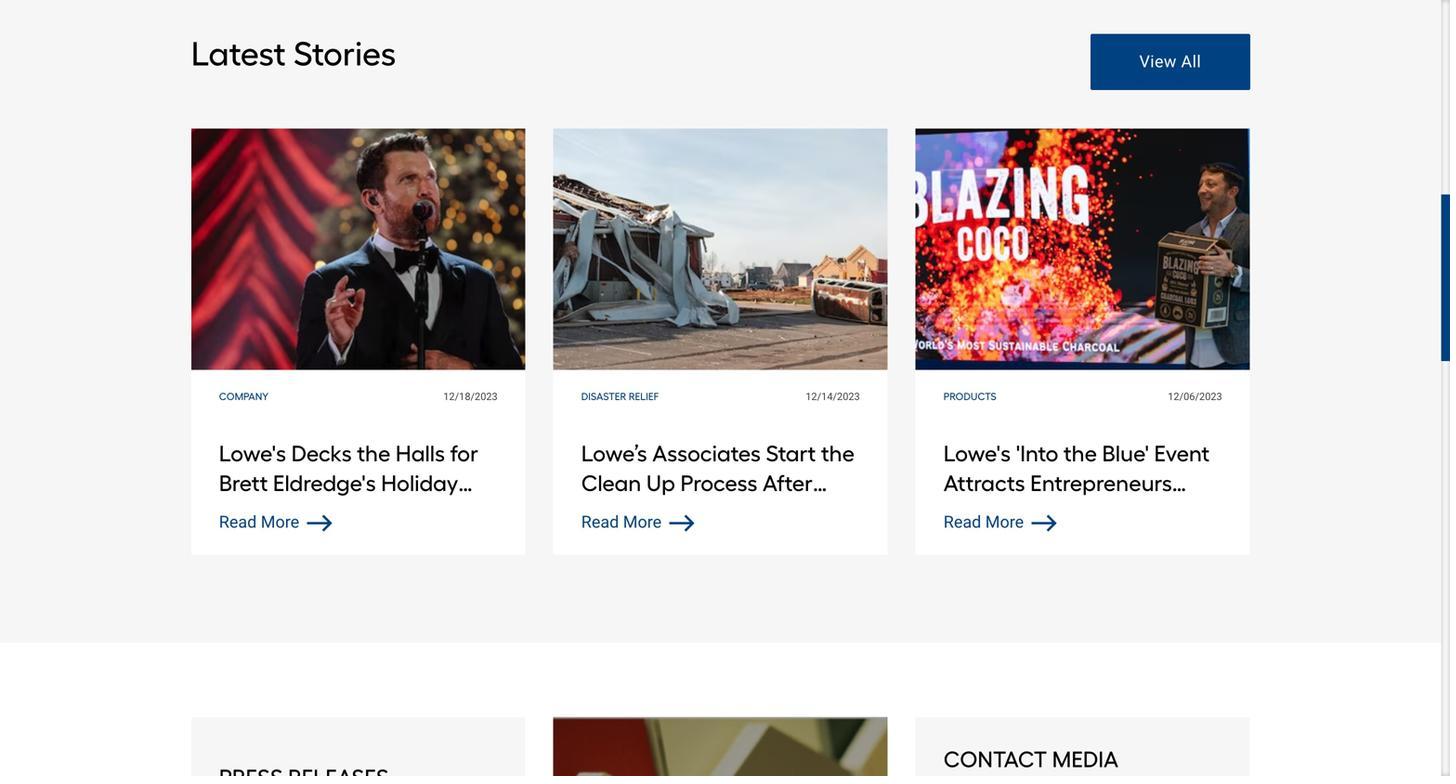 Task type: describe. For each thing, give the bounding box(es) containing it.
read more link for around
[[944, 513, 1057, 532]]

lowe's for brett
[[219, 440, 286, 467]]

for
[[450, 440, 478, 467]]

read more for deadly
[[581, 513, 662, 532]]

event
[[1154, 440, 1210, 467]]

all
[[1181, 52, 1201, 72]]

around
[[997, 499, 1072, 526]]

lowe's associates start the clean up process after deadly tornado hits in tennessee link
[[581, 439, 860, 556]]

latest
[[191, 34, 286, 74]]

tornado
[[658, 499, 743, 526]]

'into
[[1016, 440, 1058, 467]]

view all link
[[1090, 34, 1250, 90]]

relief
[[629, 391, 659, 403]]

12/18/2023
[[443, 391, 498, 403]]

company
[[219, 391, 269, 403]]

read for deadly
[[581, 513, 619, 532]]

country
[[1115, 499, 1198, 526]]

12/14/2023
[[806, 391, 860, 403]]

disaster relief
[[581, 391, 659, 403]]

tour
[[219, 499, 264, 526]]

the down entrepreneurs
[[1077, 499, 1110, 526]]

attracts
[[944, 470, 1025, 497]]

from
[[944, 499, 992, 526]]

up
[[646, 470, 675, 497]]

read more for tour
[[219, 513, 299, 532]]

contact
[[944, 747, 1047, 774]]

deadly
[[581, 499, 652, 526]]

relations
[[944, 776, 1058, 777]]

contact media relations
[[944, 747, 1118, 777]]

read more link for deadly
[[581, 513, 694, 532]]

lowe's
[[581, 440, 647, 467]]

associates
[[652, 440, 761, 467]]

view all
[[1139, 52, 1201, 72]]

company link
[[219, 391, 269, 403]]

lowe's decks the halls for brett eldredge's holiday tour link
[[219, 439, 498, 526]]

after
[[763, 470, 813, 497]]

start
[[766, 440, 816, 467]]

clean
[[581, 470, 641, 497]]

eldredge's
[[273, 470, 376, 497]]



Task type: vqa. For each thing, say whether or not it's contained in the screenshot.
"Careers"
no



Task type: locate. For each thing, give the bounding box(es) containing it.
the inside lowe's decks the halls for brett eldredge's holiday tour
[[357, 440, 390, 467]]

the inside lowe's associates start the clean up process after deadly tornado hits in tennessee
[[821, 440, 855, 467]]

read more link down attracts
[[944, 513, 1057, 532]]

lowe's up attracts
[[944, 440, 1011, 467]]

lowe's 'into the blue' event attracts entrepreneurs from around the country
[[944, 440, 1210, 526]]

lowe's associates start the clean up process after deadly tornado hits in tennessee
[[581, 440, 855, 556]]

the left halls
[[357, 440, 390, 467]]

read more for around
[[944, 513, 1024, 532]]

read down brett
[[219, 513, 257, 532]]

1 horizontal spatial more
[[623, 513, 662, 532]]

1 horizontal spatial read more
[[581, 513, 662, 532]]

latest stories
[[191, 34, 396, 74]]

lowe's
[[219, 440, 286, 467], [944, 440, 1011, 467]]

read more link down up
[[581, 513, 694, 532]]

3 more from the left
[[985, 513, 1024, 532]]

more
[[261, 513, 299, 532], [623, 513, 662, 532], [985, 513, 1024, 532]]

the right start
[[821, 440, 855, 467]]

2 horizontal spatial read more link
[[944, 513, 1057, 532]]

stories
[[294, 34, 396, 74]]

media
[[1052, 747, 1118, 774]]

0 horizontal spatial more
[[261, 513, 299, 532]]

decks
[[291, 440, 352, 467]]

lowe's 'into the blue' event attracts entrepreneurs from around the country link
[[944, 439, 1222, 526]]

more down brett
[[261, 513, 299, 532]]

0 horizontal spatial read more
[[219, 513, 299, 532]]

read more link for tour
[[219, 513, 332, 532]]

1 horizontal spatial read
[[581, 513, 619, 532]]

1 horizontal spatial read more link
[[581, 513, 694, 532]]

lowe's decks the halls for brett eldredge's holiday tour
[[219, 440, 478, 526]]

1 read more from the left
[[219, 513, 299, 532]]

tennessee
[[581, 529, 688, 556]]

2 horizontal spatial read more
[[944, 513, 1024, 532]]

halls
[[396, 440, 445, 467]]

view
[[1139, 52, 1177, 72]]

0 horizontal spatial read
[[219, 513, 257, 532]]

12/06/2023
[[1168, 391, 1222, 403]]

process
[[680, 470, 757, 497]]

more for deadly
[[623, 513, 662, 532]]

lowe's for attracts
[[944, 440, 1011, 467]]

3 read more link from the left
[[944, 513, 1057, 532]]

disaster
[[581, 391, 626, 403]]

1 horizontal spatial lowe's
[[944, 440, 1011, 467]]

read down clean
[[581, 513, 619, 532]]

read down attracts
[[944, 513, 981, 532]]

read more
[[219, 513, 299, 532], [581, 513, 662, 532], [944, 513, 1024, 532]]

more down up
[[623, 513, 662, 532]]

3 read more from the left
[[944, 513, 1024, 532]]

read more link
[[219, 513, 332, 532], [581, 513, 694, 532], [944, 513, 1057, 532]]

2 horizontal spatial read
[[944, 513, 981, 532]]

lowe's inside lowe's 'into the blue' event attracts entrepreneurs from around the country
[[944, 440, 1011, 467]]

read more down brett
[[219, 513, 299, 532]]

more down attracts
[[985, 513, 1024, 532]]

more for tour
[[261, 513, 299, 532]]

the
[[357, 440, 390, 467], [821, 440, 855, 467], [1064, 440, 1097, 467], [1077, 499, 1110, 526]]

0 horizontal spatial read more link
[[219, 513, 332, 532]]

entrepreneurs
[[1030, 470, 1172, 497]]

holiday
[[381, 470, 458, 497]]

read more link down brett
[[219, 513, 332, 532]]

1 lowe's from the left
[[219, 440, 286, 467]]

2 read more link from the left
[[581, 513, 694, 532]]

hits
[[748, 499, 787, 526]]

brett
[[219, 470, 268, 497]]

more for around
[[985, 513, 1024, 532]]

2 read from the left
[[581, 513, 619, 532]]

read more down attracts
[[944, 513, 1024, 532]]

1 more from the left
[[261, 513, 299, 532]]

the up entrepreneurs
[[1064, 440, 1097, 467]]

read
[[219, 513, 257, 532], [581, 513, 619, 532], [944, 513, 981, 532]]

in
[[792, 499, 810, 526]]

read for tour
[[219, 513, 257, 532]]

2 read more from the left
[[581, 513, 662, 532]]

lowe's up brett
[[219, 440, 286, 467]]

disaster relief link
[[581, 391, 659, 403]]

read for around
[[944, 513, 981, 532]]

2 more from the left
[[623, 513, 662, 532]]

3 read from the left
[[944, 513, 981, 532]]

1 read from the left
[[219, 513, 257, 532]]

read more down clean
[[581, 513, 662, 532]]

1 read more link from the left
[[219, 513, 332, 532]]

products link
[[944, 391, 997, 403]]

products
[[944, 391, 997, 403]]

2 horizontal spatial more
[[985, 513, 1024, 532]]

2 lowe's from the left
[[944, 440, 1011, 467]]

blue'
[[1102, 440, 1149, 467]]

0 horizontal spatial lowe's
[[219, 440, 286, 467]]

lowe's inside lowe's decks the halls for brett eldredge's holiday tour
[[219, 440, 286, 467]]



